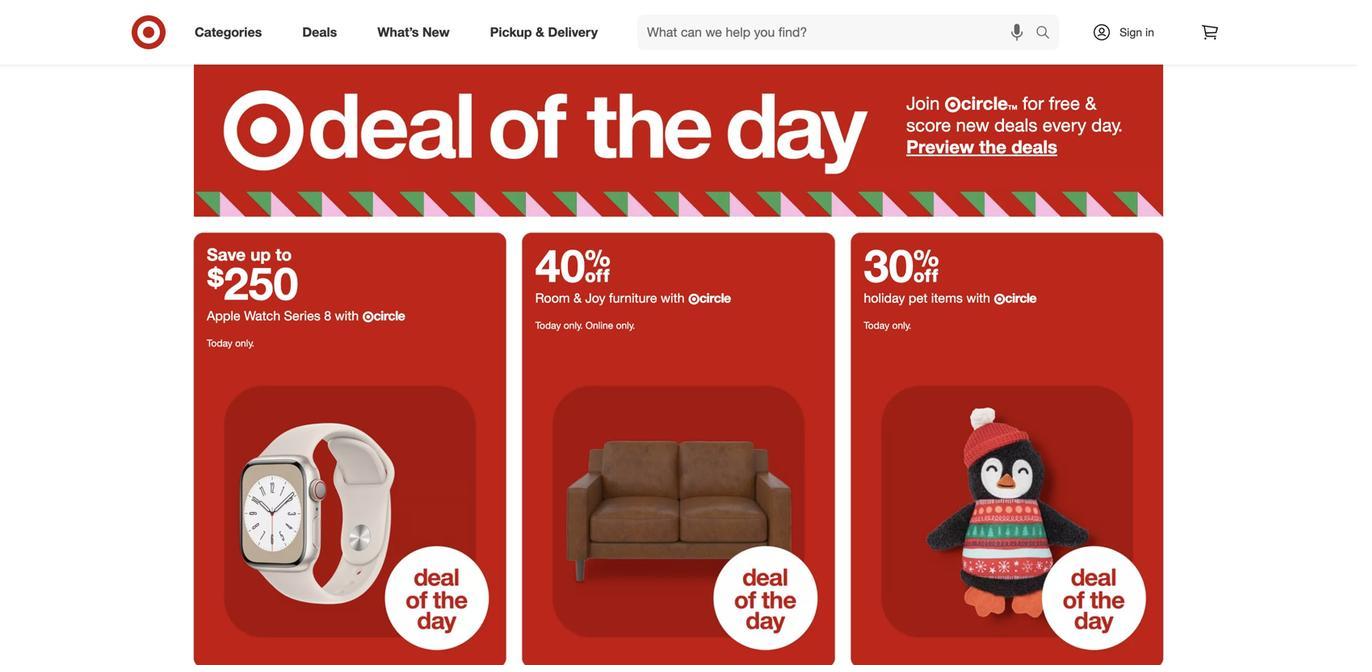 Task type: locate. For each thing, give the bounding box(es) containing it.
for
[[1023, 92, 1044, 114]]

2 horizontal spatial today
[[864, 319, 890, 332]]

0 vertical spatial today only.
[[864, 319, 912, 332]]

categories
[[195, 24, 262, 40]]

2 vertical spatial &
[[574, 290, 582, 306]]

1 vertical spatial today only.
[[207, 337, 254, 349]]

only. right online
[[616, 319, 635, 332]]

preview
[[907, 136, 974, 158]]

save up to
[[207, 244, 292, 265]]

only. down watch
[[235, 337, 254, 349]]

2 horizontal spatial &
[[1085, 92, 1097, 114]]

with right 8
[[335, 308, 359, 324]]

1 horizontal spatial today only.
[[864, 319, 912, 332]]

score
[[907, 114, 951, 136]]

today only.
[[864, 319, 912, 332], [207, 337, 254, 349]]

today
[[535, 319, 561, 332], [864, 319, 890, 332], [207, 337, 233, 349]]

30
[[864, 238, 939, 293]]

1 horizontal spatial with
[[661, 290, 685, 306]]

only. left online
[[564, 319, 583, 332]]

free
[[1049, 92, 1080, 114]]

only.
[[564, 319, 583, 332], [616, 319, 635, 332], [892, 319, 912, 332], [235, 337, 254, 349]]

$250
[[207, 256, 298, 311]]

1 vertical spatial &
[[1085, 92, 1097, 114]]

today down holiday
[[864, 319, 890, 332]]

1 horizontal spatial today
[[535, 319, 561, 332]]

& left the joy
[[574, 290, 582, 306]]

search button
[[1029, 15, 1067, 53]]

only. for apple watch series 8 with
[[235, 337, 254, 349]]

every
[[1043, 114, 1087, 136]]

only. down pet
[[892, 319, 912, 332]]

sign in link
[[1079, 15, 1180, 50]]

deals
[[995, 114, 1038, 136], [1012, 136, 1058, 158]]

only. for holiday pet items with
[[892, 319, 912, 332]]

&
[[536, 24, 545, 40], [1085, 92, 1097, 114], [574, 290, 582, 306]]

pickup & delivery link
[[476, 15, 618, 50]]

& right free
[[1085, 92, 1097, 114]]

today down the room
[[535, 319, 561, 332]]

watch
[[244, 308, 280, 324]]

with right items
[[967, 290, 991, 306]]

0 horizontal spatial &
[[536, 24, 545, 40]]

with
[[661, 290, 685, 306], [967, 290, 991, 306], [335, 308, 359, 324]]

today only. down apple
[[207, 337, 254, 349]]

holiday pet items with
[[864, 290, 994, 306]]

circle for holiday pet items with
[[1005, 290, 1037, 306]]

for free & score new deals every day. preview the deals
[[907, 92, 1123, 158]]

new
[[956, 114, 990, 136]]

target deal of the day image
[[194, 59, 1164, 217], [851, 356, 1164, 666], [194, 356, 506, 666], [523, 356, 835, 666]]

deals link
[[289, 15, 357, 50]]

8
[[324, 308, 331, 324]]

to
[[276, 244, 292, 265]]

1 horizontal spatial &
[[574, 290, 582, 306]]

0 horizontal spatial today only.
[[207, 337, 254, 349]]

day.
[[1092, 114, 1123, 136]]

0 horizontal spatial with
[[335, 308, 359, 324]]

0 vertical spatial &
[[536, 24, 545, 40]]

sign in
[[1120, 25, 1155, 39]]

circle for apple watch series 8 with
[[374, 308, 405, 324]]

deals
[[302, 24, 337, 40]]

today only. online only.
[[535, 319, 635, 332]]

deals down tm
[[995, 114, 1038, 136]]

today only. down holiday
[[864, 319, 912, 332]]

target deal of the day image for room & joy furniture with
[[523, 356, 835, 666]]

today for 40
[[535, 319, 561, 332]]

circle for room & joy furniture with
[[700, 290, 731, 306]]

today down apple
[[207, 337, 233, 349]]

the
[[979, 136, 1007, 158]]

furniture
[[609, 290, 657, 306]]

◎
[[945, 96, 961, 113]]

pickup & delivery
[[490, 24, 598, 40]]

with right furniture
[[661, 290, 685, 306]]

& right pickup
[[536, 24, 545, 40]]

up
[[250, 244, 271, 265]]

what's
[[378, 24, 419, 40]]

circle
[[961, 92, 1008, 114], [700, 290, 731, 306], [1005, 290, 1037, 306], [374, 308, 405, 324]]

join
[[907, 92, 940, 114]]



Task type: vqa. For each thing, say whether or not it's contained in the screenshot.
bottom returned
no



Task type: describe. For each thing, give the bounding box(es) containing it.
& inside for free & score new deals every day. preview the deals
[[1085, 92, 1097, 114]]

apple
[[207, 308, 241, 324]]

& for pickup & delivery
[[536, 24, 545, 40]]

sign
[[1120, 25, 1143, 39]]

items
[[931, 290, 963, 306]]

target deal of the day image for apple watch series 8 with
[[194, 356, 506, 666]]

categories link
[[181, 15, 282, 50]]

& for room & joy furniture with
[[574, 290, 582, 306]]

only. for room & joy furniture with
[[564, 319, 583, 332]]

pet
[[909, 290, 928, 306]]

today only. for holiday
[[864, 319, 912, 332]]

search
[[1029, 26, 1067, 42]]

pickup
[[490, 24, 532, 40]]

new
[[422, 24, 450, 40]]

2 horizontal spatial with
[[967, 290, 991, 306]]

what's new link
[[364, 15, 470, 50]]

today for 30
[[864, 319, 890, 332]]

with for room & joy furniture with
[[661, 290, 685, 306]]

join ◎ circle tm
[[907, 92, 1018, 114]]

today only. for apple
[[207, 337, 254, 349]]

room & joy furniture with
[[535, 290, 688, 306]]

What can we help you find? suggestions appear below search field
[[638, 15, 1040, 50]]

40
[[535, 238, 611, 293]]

holiday
[[864, 290, 905, 306]]

series
[[284, 308, 321, 324]]

with for apple watch series 8 with
[[335, 308, 359, 324]]

delivery
[[548, 24, 598, 40]]

save
[[207, 244, 246, 265]]

0 horizontal spatial today
[[207, 337, 233, 349]]

in
[[1146, 25, 1155, 39]]

online
[[586, 319, 613, 332]]

deals right the
[[1012, 136, 1058, 158]]

what's new
[[378, 24, 450, 40]]

apple watch series 8 with
[[207, 308, 362, 324]]

target deal of the day image for holiday pet items with
[[851, 356, 1164, 666]]

tm
[[1008, 104, 1018, 111]]

room
[[535, 290, 570, 306]]

carousel region
[[194, 0, 1164, 59]]

joy
[[585, 290, 606, 306]]



